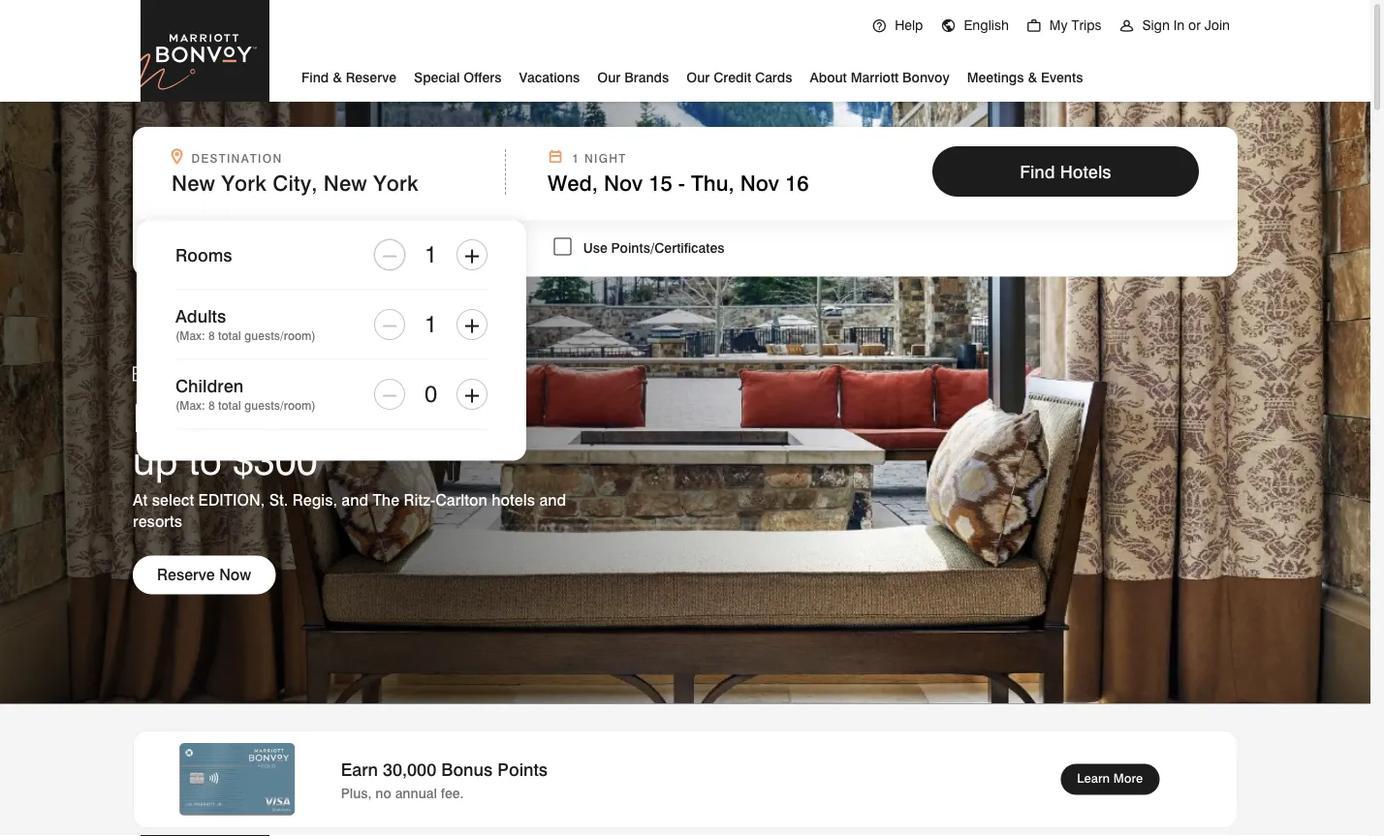Task type: describe. For each thing, give the bounding box(es) containing it.
learn
[[1078, 772, 1111, 787]]

st.
[[269, 491, 288, 510]]

guests/room) for 1
[[244, 329, 316, 343]]

reserve inside dropdown button
[[346, 69, 397, 86]]

sign
[[1143, 17, 1170, 33]]

about
[[810, 69, 847, 86]]

our for our credit cards
[[687, 69, 710, 86]]

my trips
[[1050, 17, 1102, 33]]

destination field
[[172, 171, 494, 196]]

select
[[152, 491, 194, 510]]

up
[[133, 438, 178, 484]]

minus image for plus icon
[[381, 313, 399, 337]]

rooms
[[176, 244, 232, 265]]

1 and from the left
[[342, 491, 369, 510]]

(max: for 1
[[176, 329, 205, 343]]

Destination text field
[[172, 171, 468, 196]]

round image for sign
[[1120, 18, 1135, 34]]

-
[[679, 171, 686, 196]]

english
[[964, 17, 1009, 33]]

ritz-
[[404, 491, 436, 510]]

trips
[[1072, 17, 1102, 33]]

earn
[[341, 760, 378, 781]]

meetings & events
[[968, 69, 1084, 86]]

join
[[1205, 17, 1231, 33]]

marriott
[[851, 69, 899, 86]]

learn more link
[[1061, 765, 1160, 796]]

guest
[[238, 240, 274, 257]]

resorts
[[133, 513, 182, 531]]

round image for my
[[1027, 18, 1042, 34]]

8 for 0
[[208, 399, 215, 413]]

total for 1
[[218, 329, 241, 343]]

or
[[1189, 17, 1201, 33]]

special
[[414, 69, 460, 86]]

the
[[373, 491, 400, 510]]

annual
[[395, 786, 437, 802]]

our brands
[[598, 69, 669, 86]]

events
[[1042, 69, 1084, 86]]

find for find & reserve
[[302, 69, 329, 86]]

2 and from the left
[[540, 491, 567, 510]]

brands
[[625, 69, 669, 86]]

marriott bonvoy bold® credit card from chase image
[[157, 744, 318, 817]]

16
[[785, 171, 809, 196]]

8 for 1
[[208, 329, 215, 343]]

help
[[895, 17, 924, 33]]

our credit cards
[[687, 69, 793, 86]]

plus,
[[341, 786, 372, 802]]

cards
[[755, 69, 793, 86]]

credit inside enjoy a credit of up to $300 at select edition, st. regis, and the ritz-carlton hotels and resorts
[[273, 395, 377, 442]]

earn 30,000 bonus points plus, no annual fee.
[[341, 760, 548, 802]]

adults (max: 8 total guests/room)
[[176, 305, 316, 343]]

children
[[176, 375, 244, 396]]

plus image for 0
[[464, 383, 481, 406]]

hotels
[[492, 491, 535, 510]]

help link
[[863, 0, 932, 50]]

edition,
[[198, 491, 265, 510]]

find & reserve
[[302, 69, 397, 86]]

find hotels button
[[933, 146, 1200, 197]]

learn more
[[1078, 772, 1144, 787]]

regis,
[[293, 491, 337, 510]]

at
[[133, 491, 148, 510]]

minus image for 1's plus image
[[381, 243, 399, 267]]

& for meetings
[[1028, 69, 1038, 86]]

our brands button
[[598, 62, 669, 90]]

offers
[[464, 69, 502, 86]]

guests/room) for 0
[[244, 399, 316, 413]]

hotels
[[1061, 161, 1112, 182]]

destination
[[192, 152, 283, 166]]



Task type: locate. For each thing, give the bounding box(es) containing it.
(max:
[[176, 329, 205, 343], [176, 399, 205, 413]]

total
[[218, 329, 241, 343], [218, 399, 241, 413]]

find & reserve button
[[302, 62, 397, 90]]

30,000
[[383, 760, 437, 781]]

our credit cards link
[[687, 62, 793, 90]]

now
[[219, 566, 251, 585]]

1 room, 1 guest
[[172, 240, 274, 257]]

reserve
[[346, 69, 397, 86], [157, 566, 215, 585]]

8
[[208, 329, 215, 343], [208, 399, 215, 413]]

& inside dropdown button
[[333, 69, 342, 86]]

guests/room)
[[244, 329, 316, 343], [244, 399, 316, 413]]

1 vertical spatial plus image
[[464, 383, 481, 406]]

round image inside help 'link'
[[872, 18, 888, 34]]

nov left 16
[[741, 171, 780, 196]]

find
[[302, 69, 329, 86], [1021, 161, 1056, 182]]

round image inside the my trips button
[[1027, 18, 1042, 34]]

None search field
[[133, 127, 1238, 461]]

15
[[649, 171, 673, 196]]

1 our from the left
[[598, 69, 621, 86]]

0 vertical spatial reserve
[[346, 69, 397, 86]]

and
[[342, 491, 369, 510], [540, 491, 567, 510]]

round image left the my
[[1027, 18, 1042, 34]]

find hotels
[[1021, 161, 1112, 182]]

2 8 from the top
[[208, 399, 215, 413]]

round image
[[1027, 18, 1042, 34], [1120, 18, 1135, 34]]

1 vertical spatial reserve
[[157, 566, 215, 585]]

credit left cards
[[714, 69, 752, 86]]

1 round image from the left
[[872, 18, 888, 34]]

none search field containing 1
[[133, 127, 1238, 461]]

0 vertical spatial 8
[[208, 329, 215, 343]]

2 our from the left
[[687, 69, 710, 86]]

2 round image from the left
[[941, 18, 957, 34]]

night
[[585, 152, 627, 166]]

credit left minus image
[[273, 395, 377, 442]]

0 vertical spatial plus image
[[464, 243, 481, 267]]

1 round image from the left
[[1027, 18, 1042, 34]]

1 vertical spatial total
[[218, 399, 241, 413]]

my trips button
[[1018, 0, 1111, 50]]

minus image
[[381, 243, 399, 267], [381, 313, 399, 337]]

(max: for 0
[[176, 399, 205, 413]]

our
[[598, 69, 621, 86], [687, 69, 710, 86]]

8 inside adults (max: 8 total guests/room)
[[208, 329, 215, 343]]

guests/room) up children (max: 8 total guests/room)
[[244, 329, 316, 343]]

0 vertical spatial find
[[302, 69, 329, 86]]

1 & from the left
[[333, 69, 342, 86]]

enjoy
[[133, 395, 231, 442]]

my
[[1050, 17, 1068, 33]]

nov
[[604, 171, 643, 196], [741, 171, 780, 196]]

vacations button
[[519, 62, 580, 90]]

our right brands at the left top of page
[[687, 69, 710, 86]]

1 vertical spatial (max:
[[176, 399, 205, 413]]

1 horizontal spatial and
[[540, 491, 567, 510]]

(max: inside adults (max: 8 total guests/room)
[[176, 329, 205, 343]]

1 guests/room) from the top
[[244, 329, 316, 343]]

1
[[572, 152, 580, 166], [172, 240, 179, 257], [227, 240, 234, 257], [425, 240, 437, 268], [425, 310, 437, 337]]

marriott bonvoy escape to luxury logo image
[[133, 325, 327, 382]]

0 vertical spatial (max:
[[176, 329, 205, 343]]

english button
[[932, 0, 1018, 50]]

thu,
[[691, 171, 735, 196]]

1 minus image from the top
[[381, 243, 399, 267]]

1 horizontal spatial round image
[[1120, 18, 1135, 34]]

total left a
[[218, 399, 241, 413]]

our left brands at the left top of page
[[598, 69, 621, 86]]

1 horizontal spatial find
[[1021, 161, 1056, 182]]

adults
[[176, 305, 226, 326]]

plus image
[[464, 243, 481, 267], [464, 383, 481, 406]]

(max: down children
[[176, 399, 205, 413]]

2 plus image from the top
[[464, 383, 481, 406]]

meetings
[[968, 69, 1025, 86]]

and left the
[[342, 491, 369, 510]]

2 round image from the left
[[1120, 18, 1135, 34]]

1 horizontal spatial nov
[[741, 171, 780, 196]]

0
[[425, 380, 437, 407]]

0 vertical spatial minus image
[[381, 243, 399, 267]]

meetings & events button
[[968, 62, 1084, 90]]

0 vertical spatial guests/room)
[[244, 329, 316, 343]]

$300
[[233, 438, 318, 484]]

bonvoy
[[903, 69, 950, 86]]

0 horizontal spatial find
[[302, 69, 329, 86]]

0 horizontal spatial round image
[[1027, 18, 1042, 34]]

total inside children (max: 8 total guests/room)
[[218, 399, 241, 413]]

round image for help
[[872, 18, 888, 34]]

0 vertical spatial credit
[[714, 69, 752, 86]]

guests/room) inside adults (max: 8 total guests/room)
[[244, 329, 316, 343]]

1 total from the top
[[218, 329, 241, 343]]

special offers button
[[414, 62, 502, 90]]

a
[[241, 395, 263, 442]]

no
[[376, 786, 392, 802]]

&
[[333, 69, 342, 86], [1028, 69, 1038, 86]]

more
[[1114, 772, 1144, 787]]

special offers
[[414, 69, 502, 86]]

vacations
[[519, 69, 580, 86]]

guests/room) inside children (max: 8 total guests/room)
[[244, 399, 316, 413]]

reserve left now
[[157, 566, 215, 585]]

(max: down adults
[[176, 329, 205, 343]]

about marriott bonvoy button
[[810, 62, 950, 90]]

our for our brands
[[598, 69, 621, 86]]

guests/room) up $300
[[244, 399, 316, 413]]

2 nov from the left
[[741, 171, 780, 196]]

bonus
[[441, 760, 493, 781]]

points
[[498, 760, 548, 781]]

1 vertical spatial minus image
[[381, 313, 399, 337]]

plus image right "0"
[[464, 383, 481, 406]]

1 inside 1 night wed, nov 15 - thu, nov 16
[[572, 152, 580, 166]]

round image left sign
[[1120, 18, 1135, 34]]

total inside adults (max: 8 total guests/room)
[[218, 329, 241, 343]]

2 (max: from the top
[[176, 399, 205, 413]]

1 horizontal spatial &
[[1028, 69, 1038, 86]]

2 & from the left
[[1028, 69, 1038, 86]]

1 vertical spatial find
[[1021, 161, 1056, 182]]

carlton
[[436, 491, 488, 510]]

of
[[388, 395, 421, 442]]

use
[[583, 240, 608, 256]]

to
[[189, 438, 222, 484]]

0 vertical spatial total
[[218, 329, 241, 343]]

8 down adults
[[208, 329, 215, 343]]

our inside dropdown button
[[598, 69, 621, 86]]

children (max: 8 total guests/room)
[[176, 375, 316, 413]]

0 horizontal spatial our
[[598, 69, 621, 86]]

and right the 'hotels'
[[540, 491, 567, 510]]

minus image down destination field
[[381, 243, 399, 267]]

2 guests/room) from the top
[[244, 399, 316, 413]]

find inside button
[[1021, 161, 1056, 182]]

1 8 from the top
[[208, 329, 215, 343]]

nov down night
[[604, 171, 643, 196]]

points/certificates
[[612, 240, 725, 256]]

find inside dropdown button
[[302, 69, 329, 86]]

8 inside children (max: 8 total guests/room)
[[208, 399, 215, 413]]

1 room, 1 guest button
[[172, 238, 297, 258]]

& inside dropdown button
[[1028, 69, 1038, 86]]

reserve left special
[[346, 69, 397, 86]]

round image for english
[[941, 18, 957, 34]]

fee.
[[441, 786, 464, 802]]

1 vertical spatial guests/room)
[[244, 399, 316, 413]]

(max: inside children (max: 8 total guests/room)
[[176, 399, 205, 413]]

total down adults
[[218, 329, 241, 343]]

1 vertical spatial 8
[[208, 399, 215, 413]]

1 horizontal spatial credit
[[714, 69, 752, 86]]

minus image
[[381, 383, 399, 406]]

0 horizontal spatial round image
[[872, 18, 888, 34]]

credit
[[714, 69, 752, 86], [273, 395, 377, 442]]

sign in or join
[[1143, 17, 1231, 33]]

1 nov from the left
[[604, 171, 643, 196]]

sign in or join button
[[1111, 0, 1239, 50]]

round image
[[872, 18, 888, 34], [941, 18, 957, 34]]

reserve now
[[157, 566, 251, 585]]

room,
[[183, 240, 223, 257]]

8 down children
[[208, 399, 215, 413]]

2 total from the top
[[218, 399, 241, 413]]

reserve now link
[[133, 556, 276, 595]]

wed,
[[548, 171, 598, 196]]

enjoy a credit of up to $300 at select edition, st. regis, and the ritz-carlton hotels and resorts
[[133, 395, 567, 531]]

round image left the help on the right top of the page
[[872, 18, 888, 34]]

1 plus image from the top
[[464, 243, 481, 267]]

in
[[1174, 17, 1185, 33]]

0 horizontal spatial &
[[333, 69, 342, 86]]

plus image for 1
[[464, 243, 481, 267]]

0 horizontal spatial nov
[[604, 171, 643, 196]]

1 vertical spatial credit
[[273, 395, 377, 442]]

1 horizontal spatial reserve
[[346, 69, 397, 86]]

minus image up minus image
[[381, 313, 399, 337]]

plus image up plus icon
[[464, 243, 481, 267]]

find for find hotels
[[1021, 161, 1056, 182]]

round image inside english "button"
[[941, 18, 957, 34]]

plus image
[[464, 313, 481, 337]]

1 night wed, nov 15 - thu, nov 16
[[548, 152, 809, 196]]

& for find
[[333, 69, 342, 86]]

1 horizontal spatial round image
[[941, 18, 957, 34]]

0 horizontal spatial reserve
[[157, 566, 215, 585]]

0 horizontal spatial credit
[[273, 395, 377, 442]]

round image left english
[[941, 18, 957, 34]]

1 (max: from the top
[[176, 329, 205, 343]]

total for 0
[[218, 399, 241, 413]]

use points/certificates
[[583, 240, 725, 256]]

1 horizontal spatial our
[[687, 69, 710, 86]]

0 horizontal spatial and
[[342, 491, 369, 510]]

about marriott bonvoy
[[810, 69, 950, 86]]

2 minus image from the top
[[381, 313, 399, 337]]

round image inside 'sign in or join' dropdown button
[[1120, 18, 1135, 34]]



Task type: vqa. For each thing, say whether or not it's contained in the screenshot.
dropdown down image
no



